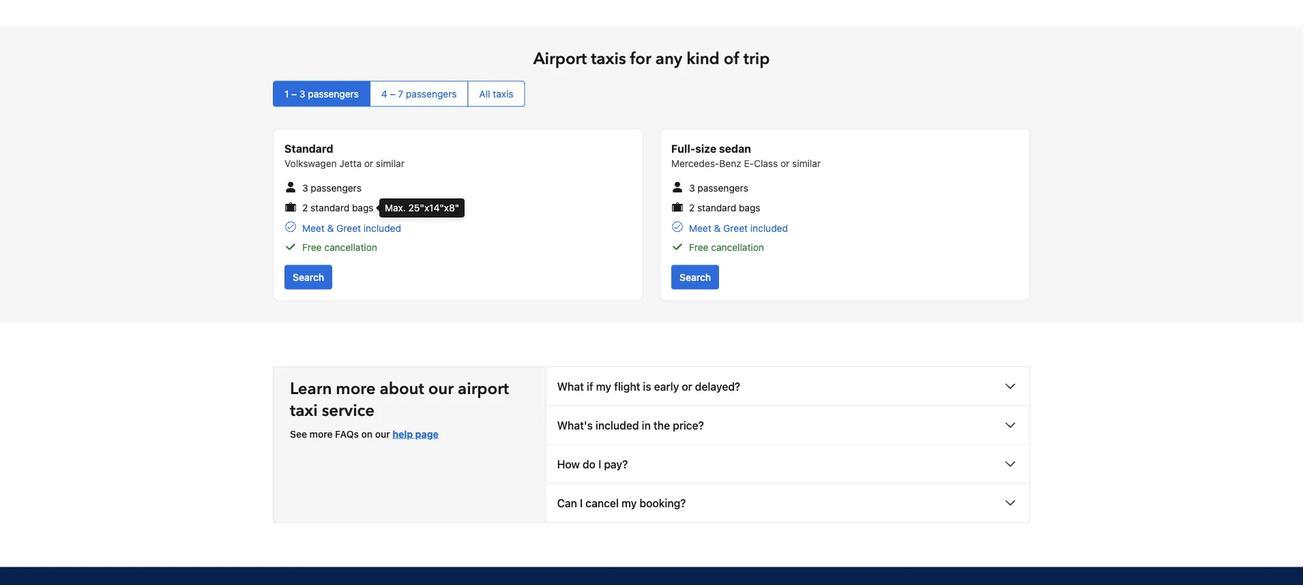 Task type: vqa. For each thing, say whether or not it's contained in the screenshot.
"(20)"
no



Task type: locate. For each thing, give the bounding box(es) containing it.
1 horizontal spatial free
[[689, 241, 709, 253]]

my right "if"
[[596, 380, 612, 393]]

greet down jetta
[[337, 222, 361, 234]]

0 horizontal spatial meet
[[302, 222, 325, 234]]

0 horizontal spatial –
[[292, 88, 297, 99]]

greet
[[337, 222, 361, 234], [724, 222, 748, 234]]

our
[[428, 378, 454, 401], [375, 429, 390, 440]]

3 down volkswagen
[[302, 182, 308, 194]]

0 horizontal spatial 2 standard bags
[[302, 202, 374, 214]]

more
[[336, 378, 376, 401], [310, 429, 333, 440]]

1 horizontal spatial meet
[[689, 222, 712, 234]]

included
[[364, 222, 401, 234], [751, 222, 788, 234], [596, 419, 639, 432]]

or
[[364, 158, 373, 169], [781, 158, 790, 169], [682, 380, 693, 393]]

cancellation
[[324, 241, 377, 253], [711, 241, 764, 253]]

greet for jetta
[[337, 222, 361, 234]]

standard down volkswagen
[[311, 202, 350, 214]]

0 horizontal spatial my
[[596, 380, 612, 393]]

1 – from the left
[[292, 88, 297, 99]]

0 horizontal spatial 2
[[302, 202, 308, 214]]

flight
[[614, 380, 641, 393]]

& down volkswagen
[[327, 222, 334, 234]]

of
[[724, 48, 740, 70]]

1 horizontal spatial similar
[[792, 158, 821, 169]]

1 horizontal spatial bags
[[739, 202, 761, 214]]

1 meet from the left
[[302, 222, 325, 234]]

0 vertical spatial more
[[336, 378, 376, 401]]

0 horizontal spatial free
[[302, 241, 322, 253]]

my
[[596, 380, 612, 393], [622, 497, 637, 510]]

or right "early"
[[682, 380, 693, 393]]

our right on
[[375, 429, 390, 440]]

1 vertical spatial more
[[310, 429, 333, 440]]

2 2 from the left
[[689, 202, 695, 214]]

1 search from the left
[[293, 272, 324, 283]]

1 horizontal spatial 2
[[689, 202, 695, 214]]

if
[[587, 380, 594, 393]]

help page link
[[393, 429, 439, 440]]

cancel
[[586, 497, 619, 510]]

standard
[[285, 142, 333, 155]]

i right do
[[599, 458, 602, 471]]

1 search button from the left
[[285, 265, 332, 290]]

1 horizontal spatial 3 passengers
[[689, 182, 749, 194]]

0 horizontal spatial or
[[364, 158, 373, 169]]

1 – 3 passengers
[[285, 88, 359, 99]]

or right class
[[781, 158, 790, 169]]

learn more about our airport taxi service see more faqs on our help page
[[290, 378, 509, 440]]

cancellation for sedan
[[711, 241, 764, 253]]

taxis left for
[[591, 48, 626, 70]]

0 horizontal spatial search button
[[285, 265, 332, 290]]

2 cancellation from the left
[[711, 241, 764, 253]]

0 horizontal spatial 3 passengers
[[302, 182, 362, 194]]

2 standard from the left
[[698, 202, 737, 214]]

2 horizontal spatial or
[[781, 158, 790, 169]]

1 standard from the left
[[311, 202, 350, 214]]

1 vertical spatial taxis
[[493, 88, 514, 99]]

bags
[[352, 202, 374, 214], [739, 202, 761, 214]]

what
[[557, 380, 584, 393]]

on
[[361, 429, 373, 440]]

1 horizontal spatial free cancellation
[[689, 241, 764, 253]]

2 horizontal spatial included
[[751, 222, 788, 234]]

– right 1
[[292, 88, 297, 99]]

included down class
[[751, 222, 788, 234]]

1 bags from the left
[[352, 202, 374, 214]]

1 horizontal spatial taxis
[[591, 48, 626, 70]]

how do i pay? button
[[546, 445, 1030, 483]]

2 free cancellation from the left
[[689, 241, 764, 253]]

1 horizontal spatial standard
[[698, 202, 737, 214]]

3 passengers down jetta
[[302, 182, 362, 194]]

search for size
[[680, 272, 711, 283]]

i
[[599, 458, 602, 471], [580, 497, 583, 510]]

faqs
[[335, 429, 359, 440]]

1 horizontal spatial more
[[336, 378, 376, 401]]

3 for standard
[[302, 182, 308, 194]]

meet & greet included
[[302, 222, 401, 234], [689, 222, 788, 234]]

& for size
[[714, 222, 721, 234]]

0 horizontal spatial standard
[[311, 202, 350, 214]]

any
[[656, 48, 683, 70]]

– left "7"
[[390, 88, 396, 99]]

0 horizontal spatial &
[[327, 222, 334, 234]]

0 horizontal spatial included
[[364, 222, 401, 234]]

0 horizontal spatial bags
[[352, 202, 374, 214]]

0 vertical spatial i
[[599, 458, 602, 471]]

similar inside "standard volkswagen jetta or similar"
[[376, 158, 405, 169]]

more right see
[[310, 429, 333, 440]]

2 – from the left
[[390, 88, 396, 99]]

3 passengers
[[302, 182, 362, 194], [689, 182, 749, 194]]

or right jetta
[[364, 158, 373, 169]]

search button
[[285, 265, 332, 290], [672, 265, 720, 290]]

what if my flight is early or delayed? button
[[546, 367, 1030, 406]]

included down max.
[[364, 222, 401, 234]]

taxis
[[591, 48, 626, 70], [493, 88, 514, 99]]

1 similar from the left
[[376, 158, 405, 169]]

2 free from the left
[[689, 241, 709, 253]]

3 for full-
[[689, 182, 695, 194]]

i right can
[[580, 497, 583, 510]]

1 2 standard bags from the left
[[302, 202, 374, 214]]

3 right 1
[[300, 88, 305, 99]]

0 vertical spatial taxis
[[591, 48, 626, 70]]

1 horizontal spatial my
[[622, 497, 637, 510]]

2 bags from the left
[[739, 202, 761, 214]]

1 vertical spatial my
[[622, 497, 637, 510]]

1 horizontal spatial &
[[714, 222, 721, 234]]

greet down benz
[[724, 222, 748, 234]]

2 2 standard bags from the left
[[689, 202, 761, 214]]

1 2 from the left
[[302, 202, 308, 214]]

meet down volkswagen
[[302, 222, 325, 234]]

1 horizontal spatial our
[[428, 378, 454, 401]]

3 passengers down benz
[[689, 182, 749, 194]]

delayed?
[[695, 380, 741, 393]]

pay?
[[604, 458, 628, 471]]

2 meet from the left
[[689, 222, 712, 234]]

2 standard bags down jetta
[[302, 202, 374, 214]]

bags down e-
[[739, 202, 761, 214]]

2 standard bags for sedan
[[689, 202, 761, 214]]

2 meet & greet included from the left
[[689, 222, 788, 234]]

kind
[[687, 48, 720, 70]]

2
[[302, 202, 308, 214], [689, 202, 695, 214]]

1 3 passengers from the left
[[302, 182, 362, 194]]

2 search button from the left
[[672, 265, 720, 290]]

taxis inside "sort results by" 'element'
[[493, 88, 514, 99]]

1 horizontal spatial or
[[682, 380, 693, 393]]

passengers right "7"
[[406, 88, 457, 99]]

1 horizontal spatial i
[[599, 458, 602, 471]]

meet & greet included down benz
[[689, 222, 788, 234]]

how
[[557, 458, 580, 471]]

–
[[292, 88, 297, 99], [390, 88, 396, 99]]

0 horizontal spatial meet & greet included
[[302, 222, 401, 234]]

0 horizontal spatial cancellation
[[324, 241, 377, 253]]

2 for volkswagen
[[302, 202, 308, 214]]

2 standard bags
[[302, 202, 374, 214], [689, 202, 761, 214]]

2 similar from the left
[[792, 158, 821, 169]]

taxi
[[290, 400, 318, 422]]

bags left max.
[[352, 202, 374, 214]]

search button for volkswagen
[[285, 265, 332, 290]]

taxis right all
[[493, 88, 514, 99]]

0 horizontal spatial taxis
[[493, 88, 514, 99]]

1 free from the left
[[302, 241, 322, 253]]

meet & greet included down max.
[[302, 222, 401, 234]]

&
[[327, 222, 334, 234], [714, 222, 721, 234]]

what's included in the price? button
[[546, 406, 1030, 445]]

0 horizontal spatial greet
[[337, 222, 361, 234]]

7
[[398, 88, 403, 99]]

2 3 passengers from the left
[[689, 182, 749, 194]]

1 horizontal spatial –
[[390, 88, 396, 99]]

what's
[[557, 419, 593, 432]]

1 horizontal spatial included
[[596, 419, 639, 432]]

2 search from the left
[[680, 272, 711, 283]]

my inside dropdown button
[[596, 380, 612, 393]]

0 horizontal spatial our
[[375, 429, 390, 440]]

2 standard bags down benz
[[689, 202, 761, 214]]

passengers down benz
[[698, 182, 749, 194]]

3 down mercedes-
[[689, 182, 695, 194]]

3
[[300, 88, 305, 99], [302, 182, 308, 194], [689, 182, 695, 194]]

similar right jetta
[[376, 158, 405, 169]]

free cancellation
[[302, 241, 377, 253], [689, 241, 764, 253]]

1 cancellation from the left
[[324, 241, 377, 253]]

free
[[302, 241, 322, 253], [689, 241, 709, 253]]

our right about
[[428, 378, 454, 401]]

1 greet from the left
[[337, 222, 361, 234]]

0 horizontal spatial search
[[293, 272, 324, 283]]

included for sedan
[[751, 222, 788, 234]]

in
[[642, 419, 651, 432]]

more right learn
[[336, 378, 376, 401]]

1
[[285, 88, 289, 99]]

0 horizontal spatial free cancellation
[[302, 241, 377, 253]]

bags for jetta
[[352, 202, 374, 214]]

meet
[[302, 222, 325, 234], [689, 222, 712, 234]]

included left in
[[596, 419, 639, 432]]

1 free cancellation from the left
[[302, 241, 377, 253]]

my right cancel
[[622, 497, 637, 510]]

what's included in the price?
[[557, 419, 704, 432]]

1 & from the left
[[327, 222, 334, 234]]

0 vertical spatial my
[[596, 380, 612, 393]]

1 horizontal spatial greet
[[724, 222, 748, 234]]

passengers
[[308, 88, 359, 99], [406, 88, 457, 99], [311, 182, 362, 194], [698, 182, 749, 194]]

similar right class
[[792, 158, 821, 169]]

1 horizontal spatial meet & greet included
[[689, 222, 788, 234]]

meet down mercedes-
[[689, 222, 712, 234]]

2 greet from the left
[[724, 222, 748, 234]]

search
[[293, 272, 324, 283], [680, 272, 711, 283]]

& down benz
[[714, 222, 721, 234]]

booking?
[[640, 497, 686, 510]]

1 horizontal spatial 2 standard bags
[[689, 202, 761, 214]]

0 horizontal spatial i
[[580, 497, 583, 510]]

– for 7
[[390, 88, 396, 99]]

standard
[[311, 202, 350, 214], [698, 202, 737, 214]]

similar inside full-size sedan mercedes-benz e-class or similar
[[792, 158, 821, 169]]

can i cancel my booking? button
[[546, 484, 1030, 522]]

free cancellation for jetta
[[302, 241, 377, 253]]

1 horizontal spatial search
[[680, 272, 711, 283]]

1 horizontal spatial cancellation
[[711, 241, 764, 253]]

standard for size
[[698, 202, 737, 214]]

0 horizontal spatial similar
[[376, 158, 405, 169]]

2 down mercedes-
[[689, 202, 695, 214]]

1 horizontal spatial search button
[[672, 265, 720, 290]]

about
[[380, 378, 424, 401]]

the
[[654, 419, 670, 432]]

standard down benz
[[698, 202, 737, 214]]

2 & from the left
[[714, 222, 721, 234]]

2 down volkswagen
[[302, 202, 308, 214]]

similar
[[376, 158, 405, 169], [792, 158, 821, 169]]

1 meet & greet included from the left
[[302, 222, 401, 234]]



Task type: describe. For each thing, give the bounding box(es) containing it.
is
[[643, 380, 652, 393]]

cancellation for jetta
[[324, 241, 377, 253]]

1 vertical spatial i
[[580, 497, 583, 510]]

meet for volkswagen
[[302, 222, 325, 234]]

can
[[557, 497, 577, 510]]

included for jetta
[[364, 222, 401, 234]]

3 passengers for volkswagen
[[302, 182, 362, 194]]

price?
[[673, 419, 704, 432]]

passengers down jetta
[[311, 182, 362, 194]]

passengers right 1
[[308, 88, 359, 99]]

taxis for all
[[493, 88, 514, 99]]

airport
[[534, 48, 587, 70]]

& for volkswagen
[[327, 222, 334, 234]]

25"x14"x8"
[[409, 202, 460, 214]]

mercedes-
[[672, 158, 720, 169]]

3 inside "sort results by" 'element'
[[300, 88, 305, 99]]

airport taxis for any kind of trip
[[534, 48, 770, 70]]

e-
[[744, 158, 754, 169]]

meet for size
[[689, 222, 712, 234]]

or inside "standard volkswagen jetta or similar"
[[364, 158, 373, 169]]

greet for sedan
[[724, 222, 748, 234]]

3 passengers for size
[[689, 182, 749, 194]]

see
[[290, 429, 307, 440]]

class
[[754, 158, 778, 169]]

full-size sedan mercedes-benz e-class or similar
[[672, 142, 821, 169]]

max. 25"x14"x8"
[[385, 202, 460, 214]]

help
[[393, 429, 413, 440]]

what if my flight is early or delayed?
[[557, 380, 741, 393]]

4 – 7 passengers
[[381, 88, 457, 99]]

can i cancel my booking?
[[557, 497, 686, 510]]

bags for sedan
[[739, 202, 761, 214]]

taxis for airport
[[591, 48, 626, 70]]

standard volkswagen jetta or similar
[[285, 142, 405, 169]]

trip
[[744, 48, 770, 70]]

sedan
[[719, 142, 751, 155]]

free for volkswagen
[[302, 241, 322, 253]]

full-
[[672, 142, 696, 155]]

learn
[[290, 378, 332, 401]]

do
[[583, 458, 596, 471]]

meet & greet included for sedan
[[689, 222, 788, 234]]

2 standard bags for jetta
[[302, 202, 374, 214]]

free for size
[[689, 241, 709, 253]]

0 horizontal spatial more
[[310, 429, 333, 440]]

search button for size
[[672, 265, 720, 290]]

how do i pay?
[[557, 458, 628, 471]]

sort results by element
[[273, 81, 1031, 107]]

my inside dropdown button
[[622, 497, 637, 510]]

benz
[[720, 158, 742, 169]]

jetta
[[339, 158, 362, 169]]

max.
[[385, 202, 406, 214]]

free cancellation for sedan
[[689, 241, 764, 253]]

meet & greet included for jetta
[[302, 222, 401, 234]]

all taxis
[[479, 88, 514, 99]]

standard for volkswagen
[[311, 202, 350, 214]]

all
[[479, 88, 490, 99]]

service
[[322, 400, 375, 422]]

volkswagen
[[285, 158, 337, 169]]

search for volkswagen
[[293, 272, 324, 283]]

airport
[[458, 378, 509, 401]]

included inside 'dropdown button'
[[596, 419, 639, 432]]

size
[[696, 142, 717, 155]]

for
[[630, 48, 652, 70]]

0 vertical spatial our
[[428, 378, 454, 401]]

– for 3
[[292, 88, 297, 99]]

2 for size
[[689, 202, 695, 214]]

1 vertical spatial our
[[375, 429, 390, 440]]

or inside dropdown button
[[682, 380, 693, 393]]

or inside full-size sedan mercedes-benz e-class or similar
[[781, 158, 790, 169]]

early
[[654, 380, 679, 393]]

page
[[415, 429, 439, 440]]

4
[[381, 88, 387, 99]]



